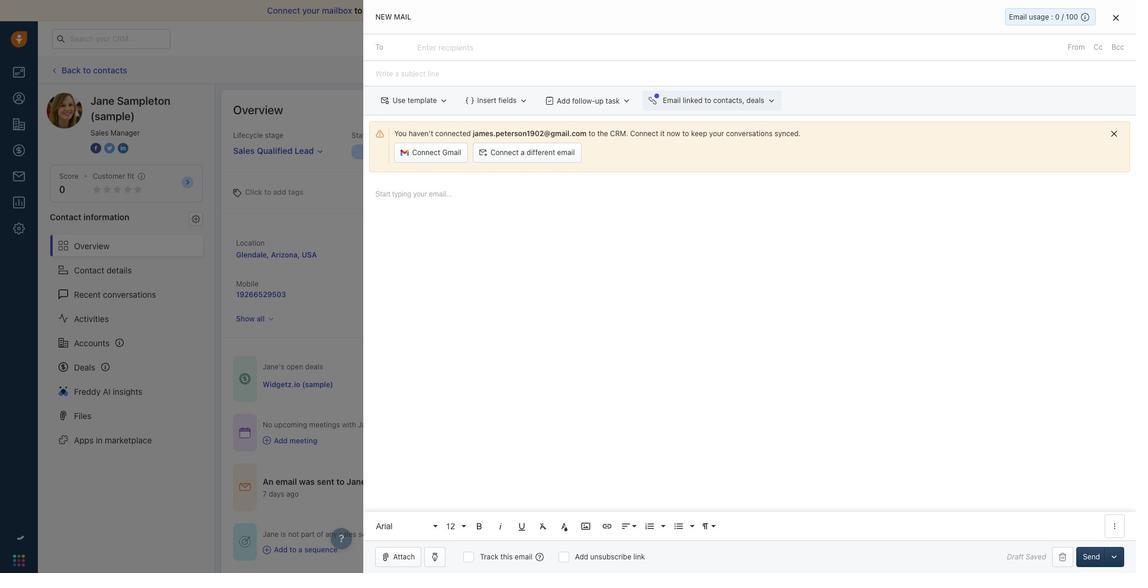 Task type: vqa. For each thing, say whether or not it's contained in the screenshot.
the rightmost Work
no



Task type: locate. For each thing, give the bounding box(es) containing it.
0 vertical spatial (sample)
[[91, 110, 135, 123]]

(sample) down open
[[302, 380, 333, 389]]

show
[[236, 314, 255, 323]]

0 horizontal spatial jane
[[91, 95, 114, 107]]

jane for (sample)
[[91, 95, 114, 107]]

days right 21
[[876, 34, 890, 42]]

1 horizontal spatial jane
[[263, 530, 279, 538]]

conversations left synced.
[[726, 129, 773, 138]]

freddy ai insights
[[74, 386, 143, 396]]

to right linked
[[705, 96, 712, 105]]

0 right :
[[1056, 12, 1060, 21]]

add meeting link
[[263, 435, 376, 446]]

1 vertical spatial of
[[317, 530, 324, 538]]

your left mailbox
[[302, 5, 320, 15]]

0 horizontal spatial new
[[376, 12, 392, 21]]

bold (⌘b) image
[[474, 521, 485, 532]]

0 button
[[59, 184, 65, 195]]

overview up lifecycle stage
[[233, 103, 283, 117]]

1 vertical spatial your
[[710, 129, 724, 138]]

files
[[74, 411, 92, 421]]

a down not
[[299, 545, 303, 554]]

2 vertical spatial jane
[[263, 530, 279, 538]]

unsubscribe
[[591, 552, 632, 561]]

connect down haven't in the top left of the page
[[412, 148, 440, 157]]

overview up contact details
[[74, 241, 110, 251]]

19266529503 link
[[236, 290, 286, 299]]

lifecycle stage
[[233, 131, 284, 140]]

a inside button
[[521, 148, 525, 157]]

new
[[376, 12, 392, 21], [411, 147, 426, 156]]

glendale,
[[236, 250, 269, 259]]

1 horizontal spatial (sample)
[[302, 380, 333, 389]]

connect a different email button
[[473, 143, 582, 163]]

deals
[[747, 96, 765, 105], [305, 362, 323, 371]]

to inside add to a sequence link
[[290, 545, 297, 554]]

0 vertical spatial your
[[302, 5, 320, 15]]

2 vertical spatial container_wx8msf4aqz5i3rn1 image
[[239, 536, 251, 548]]

jane left is on the bottom left of page
[[263, 530, 279, 538]]

jane down the contacts on the top left
[[91, 95, 114, 107]]

add left follow-
[[557, 96, 570, 105]]

email for email usage : 0 / 100
[[1009, 12, 1027, 21]]

contact for contact information
[[50, 212, 81, 222]]

add for add follow-up task
[[557, 96, 570, 105]]

connect gmail
[[412, 148, 461, 157]]

sales inside jane sampleton (sample) sales manager
[[91, 128, 109, 137]]

0 horizontal spatial conversations
[[103, 289, 156, 299]]

container_wx8msf4aqz5i3rn1 image left 7
[[239, 481, 251, 493]]

0 vertical spatial contact
[[50, 212, 81, 222]]

and
[[450, 5, 465, 15]]

0 vertical spatial deals
[[747, 96, 765, 105]]

to inside an email was sent to jane 7 days ago
[[337, 476, 345, 486]]

2 container_wx8msf4aqz5i3rn1 image from the top
[[239, 427, 251, 439]]

3 container_wx8msf4aqz5i3rn1 image from the top
[[239, 536, 251, 548]]

(sample) up the manager at the top of the page
[[91, 110, 135, 123]]

in
[[860, 34, 865, 42], [96, 435, 103, 445]]

email right this
[[515, 552, 533, 561]]

your right keep
[[710, 129, 724, 138]]

new inside new link
[[411, 147, 426, 156]]

0 horizontal spatial deals
[[305, 362, 323, 371]]

0 horizontal spatial sales
[[91, 128, 109, 137]]

7
[[263, 489, 267, 498]]

status
[[352, 131, 373, 140]]

1 vertical spatial conversations
[[103, 289, 156, 299]]

1 vertical spatial 0
[[59, 184, 65, 195]]

arial
[[376, 521, 393, 531]]

freshworks switcher image
[[13, 555, 25, 566]]

fit
[[127, 172, 134, 181]]

container_wx8msf4aqz5i3rn1 image inside add to a sequence link
[[263, 546, 271, 554]]

glendale, arizona, usa link
[[236, 250, 317, 259]]

an
[[263, 476, 274, 486]]

sales
[[339, 530, 357, 538]]

widgetz.io
[[263, 380, 300, 389]]

of left any
[[317, 530, 324, 538]]

italic (⌘i) image
[[496, 521, 506, 532]]

add down is on the bottom left of page
[[274, 545, 288, 554]]

1 vertical spatial contact
[[74, 265, 104, 275]]

0 horizontal spatial 0
[[59, 184, 65, 195]]

add for add to a sequence
[[274, 545, 288, 554]]

(sample)
[[91, 110, 135, 123], [302, 380, 333, 389]]

marketplace
[[105, 435, 152, 445]]

1 vertical spatial email
[[663, 96, 681, 105]]

1 vertical spatial new
[[411, 147, 426, 156]]

linkedin circled image
[[118, 142, 128, 154]]

your
[[302, 5, 320, 15], [710, 129, 724, 138]]

0 down 'score'
[[59, 184, 65, 195]]

0 vertical spatial container_wx8msf4aqz5i3rn1 image
[[239, 373, 251, 385]]

to right sent
[[337, 476, 345, 486]]

(sample) inside jane sampleton (sample) sales manager
[[91, 110, 135, 123]]

lifecycle
[[233, 131, 263, 140]]

0 horizontal spatial email
[[663, 96, 681, 105]]

jane
[[91, 95, 114, 107], [347, 476, 366, 486], [263, 530, 279, 538]]

no upcoming meetings with jane.
[[263, 420, 376, 429]]

1 vertical spatial sales
[[233, 146, 255, 156]]

0 vertical spatial 0
[[1056, 12, 1060, 21]]

application
[[364, 178, 1137, 540]]

new down haven't in the top left of the page
[[411, 147, 426, 156]]

0 vertical spatial new
[[376, 12, 392, 21]]

0 vertical spatial conversations
[[726, 129, 773, 138]]

new for new mail
[[376, 12, 392, 21]]

ai
[[103, 386, 111, 396]]

jane's
[[263, 362, 285, 371]]

connect down the james.peterson1902@gmail.com
[[491, 148, 519, 157]]

Search your CRM... text field
[[52, 29, 170, 49]]

0 vertical spatial overview
[[233, 103, 283, 117]]

of right "sync"
[[542, 5, 550, 15]]

your trial ends in 21 days
[[813, 34, 890, 42]]

connect a different email
[[491, 148, 575, 157]]

1 horizontal spatial sales
[[233, 146, 255, 156]]

add for add meeting
[[274, 436, 288, 445]]

mng settings image
[[192, 215, 200, 223]]

add follow-up task button
[[540, 91, 637, 111], [540, 91, 637, 111]]

container_wx8msf4aqz5i3rn1 image left no
[[239, 427, 251, 439]]

email up ago
[[276, 476, 297, 486]]

email image
[[1019, 34, 1028, 44]]

1 vertical spatial (sample)
[[302, 380, 333, 389]]

sales up facebook circled icon
[[91, 128, 109, 137]]

0 horizontal spatial a
[[299, 545, 303, 554]]

jane for not
[[263, 530, 279, 538]]

0 horizontal spatial in
[[96, 435, 103, 445]]

jane inside an email was sent to jane 7 days ago
[[347, 476, 366, 486]]

1 vertical spatial deals
[[305, 362, 323, 371]]

email usage : 0 / 100
[[1009, 12, 1079, 21]]

details
[[107, 265, 132, 275]]

freddy
[[74, 386, 101, 396]]

a
[[521, 148, 525, 157], [299, 545, 303, 554]]

0
[[1056, 12, 1060, 21], [59, 184, 65, 195]]

container_wx8msf4aqz5i3rn1 image left widgetz.io
[[239, 373, 251, 385]]

your
[[813, 34, 827, 42]]

a left different
[[521, 148, 525, 157]]

synced.
[[775, 129, 801, 138]]

email
[[553, 5, 573, 15], [557, 148, 575, 157], [276, 476, 297, 486], [515, 552, 533, 561]]

in right apps
[[96, 435, 103, 445]]

container_wx8msf4aqz5i3rn1 image
[[263, 436, 271, 445], [239, 481, 251, 493], [263, 546, 271, 554]]

email inside "button"
[[663, 96, 681, 105]]

container_wx8msf4aqz5i3rn1 image inside add meeting link
[[263, 436, 271, 445]]

contact for contact details
[[74, 265, 104, 275]]

dialog
[[364, 0, 1137, 573]]

to right mailbox
[[355, 5, 362, 15]]

to
[[376, 43, 384, 52]]

dialog containing arial
[[364, 0, 1137, 573]]

1 horizontal spatial deals
[[747, 96, 765, 105]]

it
[[661, 129, 665, 138]]

email left linked
[[663, 96, 681, 105]]

connect left mailbox
[[267, 5, 300, 15]]

1 vertical spatial days
[[269, 489, 284, 498]]

days inside an email was sent to jane 7 days ago
[[269, 489, 284, 498]]

1 horizontal spatial of
[[542, 5, 550, 15]]

with
[[342, 420, 356, 429]]

0 vertical spatial email
[[1009, 12, 1027, 21]]

jane right sent
[[347, 476, 366, 486]]

overview
[[233, 103, 283, 117], [74, 241, 110, 251]]

0 vertical spatial a
[[521, 148, 525, 157]]

new left 'mail' at the top left of the page
[[376, 12, 392, 21]]

1 horizontal spatial new
[[411, 147, 426, 156]]

mobile 19266529503
[[236, 279, 286, 299]]

different
[[527, 148, 555, 157]]

twitter circled image
[[104, 142, 115, 154]]

mailbox
[[322, 5, 352, 15]]

0 vertical spatial jane
[[91, 95, 114, 107]]

1 horizontal spatial email
[[1009, 12, 1027, 21]]

add left unsubscribe
[[575, 552, 589, 561]]

email left usage
[[1009, 12, 1027, 21]]

0 vertical spatial container_wx8msf4aqz5i3rn1 image
[[263, 436, 271, 445]]

0 vertical spatial days
[[876, 34, 890, 42]]

conversations down details
[[103, 289, 156, 299]]

contact up recent
[[74, 265, 104, 275]]

in left 21
[[860, 34, 865, 42]]

email linked to contacts, deals button
[[643, 91, 782, 111]]

container_wx8msf4aqz5i3rn1 image left is on the bottom left of page
[[239, 536, 251, 548]]

1 vertical spatial container_wx8msf4aqz5i3rn1 image
[[239, 481, 251, 493]]

0 vertical spatial of
[[542, 5, 550, 15]]

to inside 'email linked to contacts, deals' "button"
[[705, 96, 712, 105]]

1
[[1056, 32, 1060, 39]]

location
[[236, 239, 265, 247]]

0 horizontal spatial your
[[302, 5, 320, 15]]

container_wx8msf4aqz5i3rn1 image left add to a sequence on the left of the page
[[263, 546, 271, 554]]

bcc
[[1112, 43, 1125, 52]]

to down not
[[290, 545, 297, 554]]

2 vertical spatial container_wx8msf4aqz5i3rn1 image
[[263, 546, 271, 554]]

contacted
[[527, 147, 563, 156]]

0 vertical spatial sales
[[91, 128, 109, 137]]

lead
[[295, 146, 314, 156]]

add down "upcoming"
[[274, 436, 288, 445]]

1 horizontal spatial conversations
[[726, 129, 773, 138]]

unordered list image
[[674, 521, 685, 532]]

track
[[480, 552, 499, 561]]

2 horizontal spatial jane
[[347, 476, 366, 486]]

days right 7
[[269, 489, 284, 498]]

19266529503
[[236, 290, 286, 299]]

container_wx8msf4aqz5i3rn1 image down no
[[263, 436, 271, 445]]

overview
[[1074, 105, 1103, 114]]

email right different
[[557, 148, 575, 157]]

plans
[[941, 34, 959, 43]]

from
[[1068, 43, 1085, 52]]

1 horizontal spatial in
[[860, 34, 865, 42]]

explore
[[913, 34, 939, 43]]

1 vertical spatial jane
[[347, 476, 366, 486]]

1 container_wx8msf4aqz5i3rn1 image from the top
[[239, 373, 251, 385]]

1 horizontal spatial a
[[521, 148, 525, 157]]

connect inside button
[[491, 148, 519, 157]]

saved
[[1026, 553, 1047, 561]]

connect inside button
[[412, 148, 440, 157]]

more misc image
[[1110, 521, 1121, 532]]

deals right contacts,
[[747, 96, 765, 105]]

improve
[[365, 5, 396, 15]]

contact down the '0' button
[[50, 212, 81, 222]]

add
[[557, 96, 570, 105], [274, 436, 288, 445], [274, 545, 288, 554], [575, 552, 589, 561]]

sampleton
[[117, 95, 170, 107]]

to inside the back to contacts link
[[83, 65, 91, 75]]

0 horizontal spatial (sample)
[[91, 110, 135, 123]]

connect your mailbox link
[[267, 5, 355, 15]]

accounts
[[74, 338, 110, 348]]

1 vertical spatial container_wx8msf4aqz5i3rn1 image
[[239, 427, 251, 439]]

0 horizontal spatial overview
[[74, 241, 110, 251]]

connect for connect a different email
[[491, 148, 519, 157]]

email
[[1009, 12, 1027, 21], [663, 96, 681, 105]]

send
[[1083, 552, 1100, 561]]

0 horizontal spatial days
[[269, 489, 284, 498]]

sales down lifecycle
[[233, 146, 255, 156]]

deals right open
[[305, 362, 323, 371]]

container_wx8msf4aqz5i3rn1 image
[[239, 373, 251, 385], [239, 427, 251, 439], [239, 536, 251, 548]]

jane inside jane sampleton (sample) sales manager
[[91, 95, 114, 107]]

to right the back
[[83, 65, 91, 75]]



Task type: describe. For each thing, give the bounding box(es) containing it.
to left the
[[589, 129, 596, 138]]

you
[[394, 129, 407, 138]]

the
[[598, 129, 608, 138]]

this
[[501, 552, 513, 561]]

2-
[[496, 5, 504, 15]]

1 vertical spatial overview
[[74, 241, 110, 251]]

new for new
[[411, 147, 426, 156]]

deliverability
[[398, 5, 448, 15]]

widgetz.io (sample) link
[[263, 379, 333, 389]]

new mail
[[376, 12, 411, 21]]

0 inside score 0
[[59, 184, 65, 195]]

any
[[326, 530, 337, 538]]

usage
[[1029, 12, 1050, 21]]

to right now
[[683, 129, 689, 138]]

score 0
[[59, 172, 79, 195]]

12 button
[[442, 514, 468, 538]]

haven't
[[409, 129, 433, 138]]

1 horizontal spatial days
[[876, 34, 890, 42]]

jane's open deals
[[263, 362, 323, 371]]

align image
[[621, 521, 632, 532]]

paragraph format image
[[701, 521, 711, 532]]

sales qualified lead link
[[233, 140, 324, 157]]

mail
[[394, 12, 411, 21]]

no
[[263, 420, 272, 429]]

use template button
[[376, 91, 454, 111]]

email for email linked to contacts, deals
[[663, 96, 681, 105]]

explore plans
[[913, 34, 959, 43]]

not
[[288, 530, 299, 538]]

container_wx8msf4aqz5i3rn1 image for no upcoming meetings with jane.
[[239, 427, 251, 439]]

0 horizontal spatial of
[[317, 530, 324, 538]]

clear formatting image
[[538, 521, 549, 532]]

100
[[1066, 12, 1079, 21]]

contact details
[[74, 265, 132, 275]]

add for add unsubscribe link
[[575, 552, 589, 561]]

connect left the it
[[630, 129, 659, 138]]

apps in marketplace
[[74, 435, 152, 445]]

insert link (⌘k) image
[[602, 521, 613, 532]]

qualified
[[257, 146, 293, 156]]

add meeting
[[274, 436, 318, 445]]

add unsubscribe link
[[575, 552, 645, 561]]

sequence.
[[359, 530, 393, 538]]

manager
[[111, 128, 140, 137]]

container_wx8msf4aqz5i3rn1 image for no upcoming meetings with jane.
[[263, 436, 271, 445]]

close image
[[1113, 14, 1119, 21]]

1 vertical spatial in
[[96, 435, 103, 445]]

draft saved
[[1007, 553, 1047, 561]]

customize overview
[[1036, 105, 1103, 114]]

location glendale, arizona, usa
[[236, 239, 317, 259]]

add
[[273, 187, 286, 196]]

Write a subject line text field
[[364, 61, 1137, 86]]

email right "sync"
[[553, 5, 573, 15]]

connect for connect gmail
[[412, 148, 440, 157]]

email inside button
[[557, 148, 575, 157]]

back
[[62, 65, 81, 75]]

new link
[[352, 145, 478, 159]]

sent
[[317, 476, 334, 486]]

0 vertical spatial in
[[860, 34, 865, 42]]

/
[[1062, 12, 1064, 21]]

email linked to contacts, deals
[[663, 96, 765, 105]]

contacts,
[[714, 96, 745, 105]]

follow-
[[572, 96, 595, 105]]

deals inside "button"
[[747, 96, 765, 105]]

underline (⌘u) image
[[517, 521, 528, 532]]

1 horizontal spatial your
[[710, 129, 724, 138]]

attach button
[[376, 547, 422, 567]]

click to add tags
[[245, 187, 304, 196]]

1 link
[[1046, 30, 1064, 48]]

application containing arial
[[364, 178, 1137, 540]]

21
[[867, 34, 874, 42]]

keep
[[691, 129, 708, 138]]

back to contacts
[[62, 65, 127, 75]]

connect for connect your mailbox to improve deliverability and enable 2-way sync of email conversations.
[[267, 5, 300, 15]]

1 vertical spatial a
[[299, 545, 303, 554]]

part
[[301, 530, 315, 538]]

linked
[[683, 96, 703, 105]]

email inside an email was sent to jane 7 days ago
[[276, 476, 297, 486]]

use template
[[393, 96, 437, 105]]

sequence
[[304, 545, 338, 554]]

apps
[[74, 435, 94, 445]]

insights
[[113, 386, 143, 396]]

deals
[[74, 362, 95, 372]]

gmail
[[442, 148, 461, 157]]

connect gmail button
[[394, 143, 468, 163]]

crm.
[[610, 129, 628, 138]]

explore plans link
[[906, 31, 965, 46]]

facebook circled image
[[91, 142, 101, 154]]

up
[[595, 96, 604, 105]]

:
[[1052, 12, 1054, 21]]

all
[[257, 314, 265, 323]]

meetings
[[309, 420, 340, 429]]

recent conversations
[[74, 289, 156, 299]]

insert
[[477, 96, 497, 105]]

enable
[[467, 5, 493, 15]]

was
[[299, 476, 315, 486]]

ordered list image
[[645, 521, 656, 532]]

template
[[408, 96, 437, 105]]

stage
[[265, 131, 284, 140]]

ends
[[843, 34, 858, 42]]

add follow-up task
[[557, 96, 620, 105]]

connected
[[435, 129, 471, 138]]

fields
[[499, 96, 517, 105]]

container_wx8msf4aqz5i3rn1 image for jane is not part of any sales sequence.
[[263, 546, 271, 554]]

container_wx8msf4aqz5i3rn1 image for jane is not part of any sales sequence.
[[239, 536, 251, 548]]

trial
[[829, 34, 841, 42]]

connect your mailbox to improve deliverability and enable 2-way sync of email conversations.
[[267, 5, 633, 15]]

contacts
[[93, 65, 127, 75]]

open
[[287, 362, 303, 371]]

to left the add
[[264, 187, 271, 196]]

now
[[667, 129, 681, 138]]

arial button
[[372, 514, 439, 538]]

insert image (⌘p) image
[[581, 521, 592, 532]]

text color image
[[560, 521, 570, 532]]

Enter recipients text field
[[418, 38, 476, 57]]

1 horizontal spatial overview
[[233, 103, 283, 117]]

1 horizontal spatial 0
[[1056, 12, 1060, 21]]

attach
[[393, 552, 415, 561]]

back to contacts link
[[50, 61, 128, 79]]

customer fit
[[93, 172, 134, 181]]

container_wx8msf4aqz5i3rn1 image for jane's open deals
[[239, 373, 251, 385]]

track this email
[[480, 552, 533, 561]]

an email was sent to jane 7 days ago
[[263, 476, 366, 498]]

ago
[[286, 489, 299, 498]]

customize
[[1036, 105, 1072, 114]]



